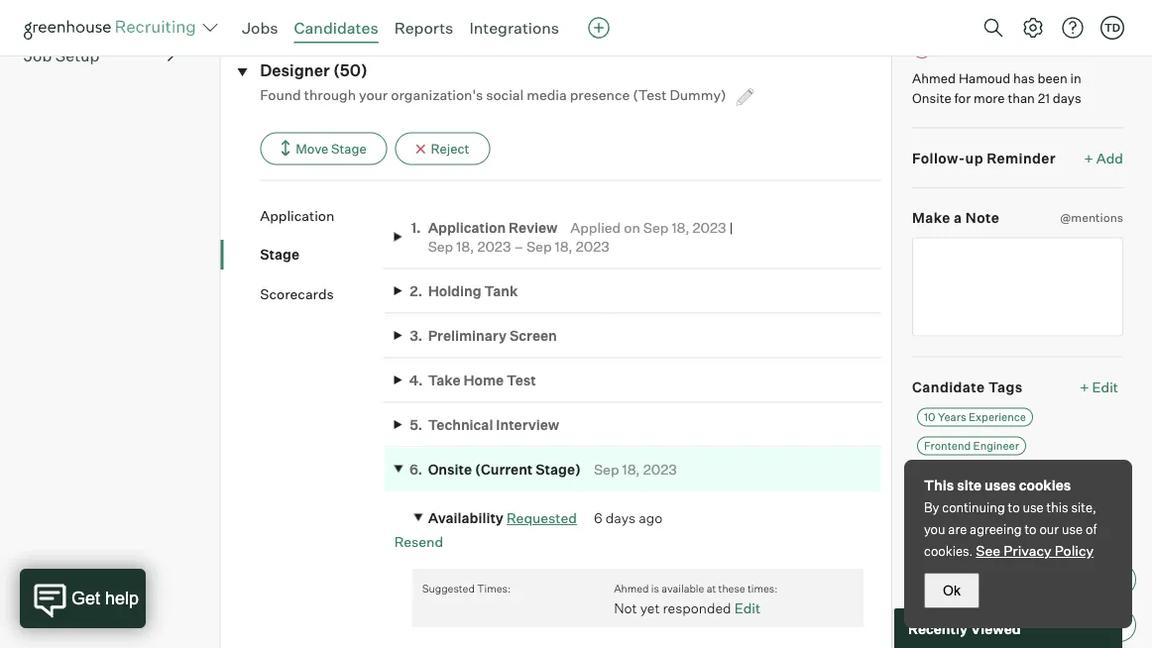 Task type: locate. For each thing, give the bounding box(es) containing it.
1 horizontal spatial application
[[428, 219, 506, 236]]

5.
[[410, 416, 422, 433]]

onsite right the 6.
[[428, 461, 472, 478]]

6 days ago
[[594, 510, 663, 527]]

email inside button
[[951, 618, 985, 634]]

6.
[[410, 461, 423, 478]]

use left the this on the right
[[1023, 500, 1044, 516]]

sep up holding
[[428, 238, 453, 255]]

been
[[1038, 70, 1068, 86]]

setup
[[55, 46, 100, 66]]

is
[[651, 582, 659, 595]]

+
[[1084, 149, 1093, 166], [1080, 378, 1089, 396]]

1 horizontal spatial use
[[1062, 522, 1083, 537]]

stage up scorecards on the top of page
[[260, 246, 299, 263]]

1 email from the top
[[951, 572, 985, 588]]

configure image
[[1021, 16, 1045, 40]]

@mentions link
[[1060, 208, 1123, 227]]

ahmed up for
[[912, 70, 956, 86]]

suggested
[[422, 582, 475, 595]]

1 vertical spatial designer
[[967, 468, 1013, 481]]

times:
[[748, 582, 778, 595]]

2023 down the applied
[[576, 238, 609, 255]]

email inside button
[[951, 572, 985, 588]]

ok button
[[924, 573, 980, 609]]

+ inside + add link
[[1084, 149, 1093, 166]]

0 horizontal spatial edit
[[734, 599, 761, 617]]

make
[[912, 209, 951, 226]]

onsite left for
[[912, 90, 952, 106]]

jobs
[[242, 18, 278, 38]]

ahmed inside ahmed hamoud has been in onsite for more than 21 days
[[912, 70, 956, 86]]

2023 left |
[[693, 219, 726, 236]]

18, up 2. holding tank
[[456, 238, 474, 255]]

email for email ahmed
[[951, 572, 985, 588]]

4.
[[409, 371, 423, 389]]

6. onsite (current stage)
[[410, 461, 581, 478]]

ahmed up not
[[614, 582, 649, 595]]

candidates
[[294, 18, 378, 38]]

by
[[924, 500, 939, 516]]

@mentions
[[1060, 210, 1123, 225]]

use
[[1023, 500, 1044, 516], [1062, 522, 1083, 537]]

technical
[[428, 416, 493, 433]]

integrations link
[[469, 18, 559, 38]]

1 horizontal spatial reports link
[[394, 18, 453, 38]]

0 vertical spatial use
[[1023, 500, 1044, 516]]

tank
[[484, 282, 518, 300]]

home
[[463, 371, 504, 389]]

0 vertical spatial edit
[[1092, 378, 1118, 396]]

None text field
[[912, 237, 1123, 337]]

dummy)
[[670, 86, 726, 104]]

move
[[296, 141, 328, 157]]

days down in
[[1053, 90, 1081, 106]]

1 horizontal spatial to
[[1025, 522, 1037, 537]]

1 horizontal spatial edit
[[1092, 378, 1118, 396]]

0 vertical spatial email
[[951, 572, 985, 588]]

sep right on
[[643, 219, 669, 236]]

viewed
[[971, 620, 1021, 637]]

search image
[[982, 16, 1005, 40]]

job setup
[[24, 46, 100, 66]]

0 horizontal spatial designer
[[260, 60, 330, 80]]

reports link up job setup link
[[24, 3, 175, 27]]

ahmed is available at these times: not yet responded edit
[[614, 582, 778, 617]]

interview
[[496, 416, 559, 433]]

1 vertical spatial use
[[1062, 522, 1083, 537]]

follow-up reminder
[[912, 149, 1056, 166]]

application up stage link
[[260, 207, 334, 224]]

1 vertical spatial onsite
[[428, 461, 472, 478]]

email down the cookies.
[[951, 572, 985, 588]]

0 vertical spatial +
[[1084, 149, 1093, 166]]

stage right move
[[331, 141, 367, 157]]

+ left add
[[1084, 149, 1093, 166]]

to down uses
[[1008, 500, 1020, 516]]

our
[[1039, 522, 1059, 537]]

up
[[965, 149, 983, 166]]

0 horizontal spatial application
[[260, 207, 334, 224]]

these
[[718, 582, 745, 595]]

screen
[[510, 327, 557, 344]]

ahmed for 21
[[912, 70, 956, 86]]

to left our at the bottom right
[[1025, 522, 1037, 537]]

0 vertical spatial designer
[[260, 60, 330, 80]]

10 years experience
[[924, 410, 1026, 424]]

add
[[1096, 149, 1123, 166]]

days right 6
[[606, 510, 636, 527]]

uses
[[985, 477, 1016, 494]]

designer (50)
[[260, 60, 368, 80]]

1 horizontal spatial ahmed
[[912, 70, 956, 86]]

frontend engineer
[[924, 439, 1019, 453]]

1 horizontal spatial stage
[[331, 141, 367, 157]]

reports up organization's
[[394, 18, 453, 38]]

sep right stage)
[[594, 461, 619, 478]]

stage
[[331, 141, 367, 157], [260, 246, 299, 263]]

1 vertical spatial stage
[[260, 246, 299, 263]]

ahmed down privacy
[[988, 572, 1031, 588]]

use left of
[[1062, 522, 1083, 537]]

+ right tags
[[1080, 378, 1089, 396]]

see
[[976, 542, 1001, 560]]

available
[[662, 582, 704, 595]]

+ add
[[1084, 149, 1123, 166]]

1 vertical spatial edit
[[734, 599, 761, 617]]

ok
[[943, 583, 961, 598]]

0 vertical spatial onsite
[[912, 90, 952, 106]]

0 horizontal spatial onsite
[[428, 461, 472, 478]]

onsite
[[912, 90, 952, 106], [428, 461, 472, 478]]

0 horizontal spatial use
[[1023, 500, 1044, 516]]

2 horizontal spatial ahmed
[[988, 572, 1031, 588]]

1 vertical spatial +
[[1080, 378, 1089, 396]]

graphic
[[924, 468, 964, 481]]

reports link up organization's
[[394, 18, 453, 38]]

0 horizontal spatial ahmed
[[614, 582, 649, 595]]

1 vertical spatial email
[[951, 618, 985, 634]]

stage)
[[536, 461, 581, 478]]

email ahmed
[[951, 572, 1031, 588]]

1 horizontal spatial onsite
[[912, 90, 952, 106]]

18, up 6 days ago
[[622, 461, 640, 478]]

0 vertical spatial days
[[1053, 90, 1081, 106]]

edit
[[1092, 378, 1118, 396], [734, 599, 761, 617]]

social
[[486, 86, 524, 104]]

ahmed inside ahmed is available at these times: not yet responded edit
[[614, 582, 649, 595]]

1 horizontal spatial days
[[1053, 90, 1081, 106]]

on
[[624, 219, 640, 236]]

to
[[1008, 500, 1020, 516], [1025, 522, 1037, 537]]

0 vertical spatial stage
[[331, 141, 367, 157]]

+ for + add
[[1084, 149, 1093, 166]]

reports link
[[24, 3, 175, 27], [394, 18, 453, 38]]

holding
[[428, 282, 481, 300]]

a
[[954, 209, 962, 226]]

application inside application link
[[260, 207, 334, 224]]

days
[[1053, 90, 1081, 106], [606, 510, 636, 527]]

email
[[951, 572, 985, 588], [951, 618, 985, 634]]

designer
[[260, 60, 330, 80], [967, 468, 1013, 481]]

reject
[[431, 141, 469, 157]]

email left "the"
[[951, 618, 985, 634]]

18,
[[672, 219, 690, 236], [456, 238, 474, 255], [555, 238, 573, 255], [622, 461, 640, 478]]

0 horizontal spatial days
[[606, 510, 636, 527]]

alerts
[[937, 41, 981, 58]]

–
[[514, 238, 523, 255]]

in
[[1070, 70, 1081, 86]]

2023 left –
[[477, 238, 511, 255]]

0 horizontal spatial to
[[1008, 500, 1020, 516]]

+ edit
[[1080, 378, 1118, 396]]

at
[[707, 582, 716, 595]]

reports up job setup
[[24, 5, 83, 25]]

application right 1.
[[428, 219, 506, 236]]

stage inside 'button'
[[331, 141, 367, 157]]

2 email from the top
[[951, 618, 985, 634]]

application
[[260, 207, 334, 224], [428, 219, 506, 236]]

sep down review
[[526, 238, 552, 255]]

2023
[[693, 219, 726, 236], [477, 238, 511, 255], [576, 238, 609, 255], [643, 461, 677, 478]]

found
[[260, 86, 301, 104]]

1 vertical spatial to
[[1025, 522, 1037, 537]]

0 horizontal spatial reports
[[24, 5, 83, 25]]

greenhouse recruiting image
[[24, 16, 202, 40]]

21
[[1038, 90, 1050, 106]]



Task type: describe. For each thing, give the bounding box(es) containing it.
edit inside the + edit link
[[1092, 378, 1118, 396]]

hamoud
[[959, 70, 1011, 86]]

1 horizontal spatial designer
[[967, 468, 1013, 481]]

onsite inside ahmed hamoud has been in onsite for more than 21 days
[[912, 90, 952, 106]]

10
[[924, 410, 936, 424]]

td
[[1104, 21, 1121, 34]]

5. technical interview
[[410, 416, 559, 433]]

than
[[1008, 90, 1035, 106]]

test
[[507, 371, 536, 389]]

ahmed for edit
[[614, 582, 649, 595]]

are
[[948, 522, 967, 537]]

found through your organization's social media presence (test dummy)
[[260, 86, 729, 104]]

email for email the team
[[951, 618, 985, 634]]

ago
[[639, 510, 663, 527]]

reports inside "link"
[[24, 5, 83, 25]]

2023 up "ago"
[[643, 461, 677, 478]]

ahmed hamoud has been in onsite for more than 21 days
[[912, 70, 1081, 106]]

resend button
[[394, 533, 443, 551]]

18, down review
[[555, 238, 573, 255]]

frontend
[[924, 439, 971, 453]]

times:
[[477, 582, 511, 595]]

0 vertical spatial to
[[1008, 500, 1020, 516]]

1. application review applied on  sep 18, 2023 | sep 18, 2023 – sep 18, 2023
[[411, 219, 733, 255]]

email ahmed button
[[912, 563, 1136, 597]]

graphic designer
[[924, 468, 1013, 481]]

0 horizontal spatial reports link
[[24, 3, 175, 27]]

site,
[[1071, 500, 1096, 516]]

6
[[594, 510, 602, 527]]

scorecards
[[260, 285, 334, 302]]

0 horizontal spatial stage
[[260, 246, 299, 263]]

cookies
[[1019, 477, 1071, 494]]

the
[[988, 618, 1007, 634]]

this site uses cookies
[[924, 477, 1071, 494]]

follow-
[[912, 149, 965, 166]]

td button
[[1101, 16, 1124, 40]]

ahmed inside button
[[988, 572, 1031, 588]]

tools
[[912, 533, 951, 550]]

experience
[[969, 410, 1026, 424]]

email the team
[[951, 618, 1044, 634]]

email the team button
[[912, 609, 1136, 642]]

2.
[[410, 282, 422, 300]]

3. preliminary screen
[[410, 327, 557, 344]]

days inside ahmed hamoud has been in onsite for more than 21 days
[[1053, 90, 1081, 106]]

alerts (1)
[[937, 41, 1001, 58]]

+ for + edit
[[1080, 378, 1089, 396]]

more
[[974, 90, 1005, 106]]

cookies.
[[924, 543, 973, 559]]

agreeing
[[970, 522, 1022, 537]]

presence
[[570, 86, 630, 104]]

jobs link
[[242, 18, 278, 38]]

1 horizontal spatial reports
[[394, 18, 453, 38]]

this
[[1047, 500, 1068, 516]]

10 years experience link
[[917, 408, 1033, 427]]

stage link
[[260, 245, 384, 264]]

scorecards link
[[260, 284, 384, 303]]

privacy
[[1004, 542, 1052, 560]]

review
[[509, 219, 558, 236]]

note
[[966, 209, 1000, 226]]

+ add link
[[1084, 148, 1123, 167]]

18, right on
[[672, 219, 690, 236]]

+ edit link
[[1075, 373, 1123, 400]]

media
[[527, 86, 567, 104]]

candidates link
[[294, 18, 378, 38]]

1 vertical spatial days
[[606, 510, 636, 527]]

site
[[957, 477, 982, 494]]

organization's
[[391, 86, 483, 104]]

not
[[614, 599, 637, 617]]

job setup link
[[24, 44, 175, 68]]

see privacy policy link
[[976, 542, 1094, 560]]

application inside 1. application review applied on  sep 18, 2023 | sep 18, 2023 – sep 18, 2023
[[428, 219, 506, 236]]

sep 18, 2023
[[594, 461, 677, 478]]

4. take home test
[[409, 371, 536, 389]]

1.
[[411, 219, 421, 236]]

this
[[924, 477, 954, 494]]

reminder
[[987, 149, 1056, 166]]

graphic designer link
[[917, 465, 1020, 484]]

recently viewed
[[908, 620, 1021, 637]]

resend
[[394, 533, 443, 551]]

has
[[1013, 70, 1035, 86]]

continuing
[[942, 500, 1005, 516]]

(1)
[[984, 41, 1001, 58]]

you
[[924, 522, 945, 537]]

(current
[[475, 461, 533, 478]]

tags
[[988, 378, 1023, 396]]

frontend engineer link
[[917, 437, 1026, 456]]

job
[[24, 46, 52, 66]]

integrations
[[469, 18, 559, 38]]

engineer
[[973, 439, 1019, 453]]

edit inside ahmed is available at these times: not yet responded edit
[[734, 599, 761, 617]]

make a note
[[912, 209, 1000, 226]]

applied
[[570, 219, 621, 236]]

td button
[[1097, 12, 1128, 44]]

for
[[954, 90, 971, 106]]

preliminary
[[428, 327, 507, 344]]

see privacy policy
[[976, 542, 1094, 560]]



Task type: vqa. For each thing, say whether or not it's contained in the screenshot.
Add popup button on the top
no



